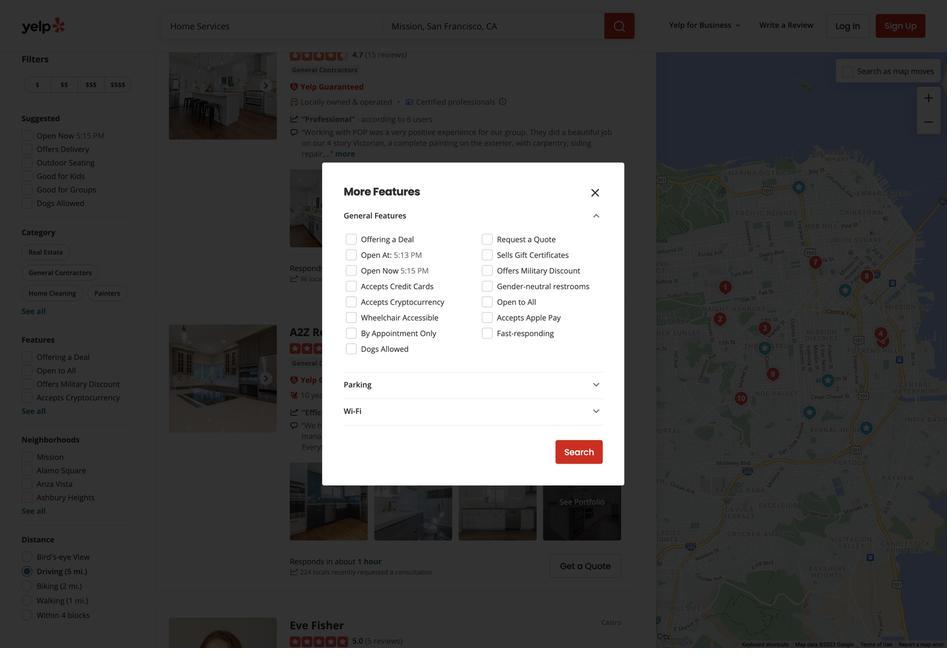 Task type: locate. For each thing, give the bounding box(es) containing it.
1 see all from the top
[[22, 306, 46, 316]]

1 vertical spatial a2z
[[338, 420, 352, 431]]

aaron gordon construction image
[[856, 418, 878, 439]]

1 vertical spatial consultation
[[396, 568, 433, 577]]

1 horizontal spatial our
[[457, 420, 469, 431]]

0 vertical spatial allowed
[[57, 198, 84, 208]]

contractors up cleaning
[[55, 268, 92, 277]]

mi.) down the view on the left bottom of page
[[73, 566, 87, 577]]

accepts cryptocurrency down the credit
[[361, 297, 445, 307]]

2 vertical spatial see all
[[22, 506, 46, 516]]

allowed
[[57, 198, 84, 208], [381, 344, 409, 354]]

users for a2z remodeling
[[398, 407, 417, 418]]

get a quote
[[561, 267, 611, 279], [561, 560, 611, 572]]

now
[[58, 130, 74, 141], [383, 265, 399, 276]]

within 4 blocks
[[37, 610, 90, 620]]

consultation for pop construction
[[392, 274, 429, 283]]

3 all from the top
[[37, 506, 46, 516]]

general contractors button down 4.7 star rating image on the left top
[[290, 65, 360, 75]]

according up pop
[[362, 114, 396, 124]]

10 right 16 years in business v2 image
[[301, 390, 310, 400]]

1 get from the top
[[561, 267, 576, 279]]

for up "exterior,"
[[479, 127, 489, 137]]

1 get a quote button from the top
[[550, 261, 622, 285]]

offering a deal
[[361, 234, 414, 244], [37, 352, 90, 362]]

2 get a quote button from the top
[[550, 554, 622, 578]]

general contractors link for construction
[[290, 65, 360, 75]]

(5 down eye
[[65, 566, 71, 577]]

requested
[[354, 274, 385, 283], [358, 568, 389, 577]]

see all down the home
[[22, 306, 46, 316]]

1 general contractors link from the top
[[290, 65, 360, 75]]

all
[[37, 306, 46, 316], [37, 406, 46, 416], [37, 506, 46, 516]]

general contractors up cleaning
[[29, 268, 92, 277]]

contractors down the 4.9 star rating image
[[319, 359, 358, 368]]

dogs allowed inside more features dialog
[[361, 344, 409, 354]]

offering a deal inside group
[[37, 352, 90, 362]]

iconyelpguaranteedbadgesmall image
[[290, 83, 299, 91], [290, 83, 299, 91], [290, 376, 299, 385], [290, 376, 299, 385]]

1 vertical spatial guaranteed
[[319, 375, 364, 385]]

- up pop
[[357, 114, 360, 124]]

2 vertical spatial features
[[22, 335, 55, 345]]

(15
[[365, 49, 376, 60]]

0 horizontal spatial open to all
[[37, 365, 76, 376]]

pop
[[290, 31, 310, 46]]

24 chevron down v2 image for general features
[[590, 209, 603, 222]]

about for remodeling
[[335, 556, 356, 567]]

open to all inside more features dialog
[[497, 297, 537, 307]]

features inside group
[[22, 335, 55, 345]]

1 about from the top
[[335, 263, 356, 273]]

general contractors inside group
[[29, 268, 92, 277]]

according down business
[[346, 407, 381, 418]]

biking (2 mi.)
[[37, 581, 82, 591]]

a2z remodeling link
[[290, 325, 377, 340]]

dogs down good for groups
[[37, 198, 55, 208]]

16 locally owned v2 image
[[290, 98, 299, 106], [385, 391, 394, 400]]

general for pop general contractors button
[[292, 65, 318, 74]]

previous image
[[173, 79, 186, 92], [173, 372, 186, 385]]

general contractors link for remodeling
[[290, 358, 360, 369]]

offers for gender-neutral restrooms
[[497, 265, 519, 276]]

see all for offering a deal
[[22, 406, 46, 416]]

features up general features
[[373, 184, 421, 199]]

pm up seating
[[93, 130, 105, 141]]

1 vertical spatial open to all
[[37, 365, 76, 376]]

& up wi-fi dropdown button
[[448, 390, 453, 400]]

guaranteed for construction
[[319, 82, 364, 92]]

1 horizontal spatial 5:15
[[401, 265, 416, 276]]

0 vertical spatial open now 5:15 pm
[[37, 130, 105, 141]]

1 horizontal spatial offers military discount
[[497, 265, 581, 276]]

for for groups
[[58, 184, 68, 195]]

1 yelp guaranteed from the top
[[301, 82, 364, 92]]

1 vertical spatial general contractors
[[29, 268, 92, 277]]

0 vertical spatial operated
[[360, 97, 392, 107]]

military inside more features dialog
[[521, 265, 548, 276]]

2 get a quote from the top
[[561, 560, 611, 572]]

general contractors button for a2z
[[290, 358, 360, 369]]

16 trending v2 image
[[290, 408, 299, 417], [290, 568, 299, 577]]

general inside general features dropdown button
[[344, 210, 373, 221]]

"efficient"
[[302, 407, 340, 418]]

mi.) right (2
[[69, 581, 82, 591]]

$$ button
[[51, 76, 78, 93]]

0 horizontal spatial dogs
[[37, 198, 55, 208]]

report a map error link
[[900, 641, 945, 648]]

1 horizontal spatial map
[[921, 641, 932, 648]]

search inside button
[[565, 446, 595, 458]]

0 vertical spatial locally owned & operated
[[301, 97, 392, 107]]

according for pop construction
[[362, 114, 396, 124]]

4 left story
[[327, 138, 332, 148]]

your castro handyman image
[[755, 318, 776, 339]]

0 horizontal spatial now
[[58, 130, 74, 141]]

option group
[[18, 534, 134, 624]]

general for general contractors button for a2z
[[292, 359, 318, 368]]

all down the home
[[37, 306, 46, 316]]

process.
[[576, 431, 605, 441]]

mi.)
[[73, 566, 87, 577], [69, 581, 82, 591], [75, 596, 88, 606]]

was
[[370, 127, 384, 137], [354, 431, 368, 441]]

deal inside group
[[74, 352, 90, 362]]

the inside "working with pop was a very positive experience for our group. they did a beautiful job on our 4 story victorian, a complete painting on the exterior, with carpentry, siding repair,…"
[[471, 138, 483, 148]]

on down 'experience'
[[460, 138, 469, 148]]

map right as
[[894, 66, 910, 76]]

dogs allowed down good for groups
[[37, 198, 84, 208]]

2 vertical spatial our
[[457, 420, 469, 431]]

0 vertical spatial dogs
[[37, 198, 55, 208]]

project
[[573, 420, 597, 431]]

in up 36 locals recently requested a consultation
[[327, 263, 333, 273]]

map
[[796, 641, 807, 648]]

1 16 trending v2 image from the top
[[290, 408, 299, 417]]

0 vertical spatial cryptocurrency
[[390, 297, 445, 307]]

0 horizontal spatial on
[[302, 138, 311, 148]]

1 vertical spatial deal
[[74, 352, 90, 362]]

general contractors button up cleaning
[[22, 265, 99, 281]]

general contractors link down the 4.9 star rating image
[[290, 358, 360, 369]]

2 vertical spatial in
[[327, 556, 333, 567]]

was up victorian,
[[370, 127, 384, 137]]

general contractors down the 4.9 star rating image
[[292, 359, 358, 368]]

1 previous image from the top
[[173, 79, 186, 92]]

0 vertical spatial &
[[353, 97, 358, 107]]

search as map moves
[[858, 66, 935, 76]]

all up neighborhoods
[[37, 406, 46, 416]]

0 horizontal spatial with
[[336, 127, 351, 137]]

1 horizontal spatial a2z
[[338, 420, 352, 431]]

2 all from the top
[[37, 406, 46, 416]]

paul woodford services image
[[800, 402, 821, 424]]

remodeling up great
[[354, 420, 396, 431]]

16 trending v2 image left the '224'
[[290, 568, 299, 577]]

(1
[[66, 596, 73, 606]]

accepts cryptocurrency inside more features dialog
[[361, 297, 445, 307]]

the handyman can image
[[857, 266, 879, 288]]

general contractors down 4.7 star rating image on the left top
[[292, 65, 358, 74]]

open now 5:15 pm up accepts credit cards
[[361, 265, 429, 276]]

1 horizontal spatial mission
[[599, 31, 622, 40]]

cards
[[414, 281, 434, 291]]

locally
[[301, 97, 325, 107], [396, 390, 420, 400]]

1 vertical spatial see all
[[22, 406, 46, 416]]

2 vertical spatial contractors
[[319, 359, 358, 368]]

our down "working
[[313, 138, 325, 148]]

0 vertical spatial -
[[357, 114, 360, 124]]

all inside group
[[67, 365, 76, 376]]

was inside "we hired a2z remodeling for a remodel of our kitchen and bathrooms. our project manager, dor, was great to work with and helped guide us through the entire process. everything came…"
[[354, 431, 368, 441]]

in left 1
[[327, 556, 333, 567]]

offering for open to all
[[37, 352, 66, 362]]

yelp guaranteed button up 10 years in business
[[301, 375, 364, 385]]

0 vertical spatial see all button
[[22, 306, 46, 316]]

24 chevron down v2 image down close 'image'
[[590, 209, 603, 222]]

the down 'experience'
[[471, 138, 483, 148]]

close image
[[589, 186, 602, 199]]

get a quote for construction
[[561, 267, 611, 279]]

breathable image
[[806, 252, 827, 274]]

next image
[[260, 372, 273, 385]]

military inside group
[[61, 379, 87, 389]]

a inside "we hired a2z remodeling for a remodel of our kitchen and bathrooms. our project manager, dor, was great to work with and helped guide us through the entire process. everything came…"
[[410, 420, 414, 431]]

pop
[[353, 127, 368, 137]]

group
[[918, 87, 942, 134], [18, 113, 134, 212], [19, 227, 134, 317], [18, 334, 134, 416], [18, 434, 134, 516]]

berryclean image
[[873, 331, 895, 352]]

& up the "professional" - according to 6 users
[[353, 97, 358, 107]]

1 vertical spatial general contractors link
[[290, 358, 360, 369]]

mi.) for driving (5 mi.)
[[73, 566, 87, 577]]

$
[[36, 80, 39, 89]]

1 vertical spatial with
[[516, 138, 531, 148]]

dogs down by
[[361, 344, 379, 354]]

1 vertical spatial offers military discount
[[37, 379, 120, 389]]

yelp guaranteed up 10 years in business
[[301, 375, 364, 385]]

yelp inside button
[[670, 20, 686, 30]]

guaranteed up "professional"
[[319, 82, 364, 92]]

deal for open to all
[[74, 352, 90, 362]]

2 previous image from the top
[[173, 372, 186, 385]]

write a review link
[[756, 15, 819, 35]]

2 yelp guaranteed from the top
[[301, 375, 364, 385]]

on
[[302, 138, 311, 148], [460, 138, 469, 148]]

- left fi
[[342, 407, 344, 418]]

1 vertical spatial was
[[354, 431, 368, 441]]

our up 'helped'
[[457, 420, 469, 431]]

offers delivery
[[37, 144, 89, 154]]

1 guaranteed from the top
[[319, 82, 364, 92]]

years
[[311, 390, 330, 400]]

0 vertical spatial general contractors
[[292, 65, 358, 74]]

6
[[407, 114, 412, 124]]

was up came…"
[[354, 431, 368, 441]]

1 vertical spatial pop construction image
[[818, 370, 840, 392]]

remodeling inside "we hired a2z remodeling for a remodel of our kitchen and bathrooms. our project manager, dor, was great to work with and helped guide us through the entire process. everything came…"
[[354, 420, 396, 431]]

5:15 up delivery on the left top of page
[[76, 130, 91, 141]]

log
[[836, 20, 851, 32]]

1 responds from the top
[[290, 263, 325, 273]]

open at: 5:13 pm
[[361, 250, 423, 260]]

24 chevron down v2 image inside general features dropdown button
[[590, 209, 603, 222]]

2 responds from the top
[[290, 556, 325, 567]]

zoom out image
[[923, 116, 936, 129]]

hired
[[318, 420, 336, 431]]

2 yelp guaranteed button from the top
[[301, 375, 364, 385]]

2 get from the top
[[561, 560, 576, 572]]

1 vertical spatial mission
[[37, 452, 64, 462]]

all inside more features dialog
[[528, 297, 537, 307]]

1 vertical spatial locally owned & operated
[[396, 390, 487, 400]]

search for search
[[565, 446, 595, 458]]

of left the use
[[878, 641, 883, 648]]

neutral
[[526, 281, 552, 291]]

good for groups
[[37, 184, 96, 195]]

(5 inside option group
[[65, 566, 71, 577]]

consultation for a2z remodeling
[[396, 568, 433, 577]]

24 chevron down v2 image inside parking "dropdown button"
[[590, 378, 603, 391]]

accepts cryptocurrency
[[361, 297, 445, 307], [37, 392, 120, 403]]

locals right the 36
[[309, 274, 326, 283]]

locally owned & operated up "professional"
[[301, 97, 392, 107]]

1 vertical spatial contractors
[[55, 268, 92, 277]]

with down group.
[[516, 138, 531, 148]]

bathrooms.
[[514, 420, 555, 431]]

search left as
[[858, 66, 882, 76]]

recently for construction
[[328, 274, 352, 283]]

0 vertical spatial according
[[362, 114, 396, 124]]

0 vertical spatial and
[[499, 420, 512, 431]]

accepts apple pay
[[497, 312, 561, 323]]

cottage adu image
[[835, 280, 857, 302]]

search for search as map moves
[[858, 66, 882, 76]]

None search field
[[162, 13, 637, 39]]

16 years in business v2 image
[[290, 391, 299, 400]]

1 horizontal spatial &
[[448, 390, 453, 400]]

now down open at: 5:13 pm
[[383, 265, 399, 276]]

walking
[[37, 596, 65, 606]]

0 vertical spatial of
[[448, 420, 455, 431]]

0 vertical spatial get a quote
[[561, 267, 611, 279]]

offers military discount inside more features dialog
[[497, 265, 581, 276]]

contractors
[[319, 65, 358, 74], [55, 268, 92, 277], [319, 359, 358, 368]]

handlify image
[[731, 388, 753, 410]]

open now 5:15 pm inside group
[[37, 130, 105, 141]]

with inside "we hired a2z remodeling for a remodel of our kitchen and bathrooms. our project manager, dor, was great to work with and helped guide us through the entire process. everything came…"
[[419, 431, 434, 441]]

pop construction image
[[169, 31, 277, 140], [818, 370, 840, 392]]

get for a2z remodeling
[[561, 560, 576, 572]]

see all down ashbury
[[22, 506, 46, 516]]

offering inside more features dialog
[[361, 234, 390, 244]]

1 horizontal spatial (5
[[365, 636, 372, 646]]

yelp down 4.7 star rating image on the left top
[[301, 82, 317, 92]]

dogs allowed down appointment
[[361, 344, 409, 354]]

4
[[327, 138, 332, 148], [61, 610, 66, 620]]

for inside yelp for business button
[[687, 20, 698, 30]]

of
[[448, 420, 455, 431], [878, 641, 883, 648]]

and up us
[[499, 420, 512, 431]]

see all button for mission
[[22, 506, 46, 516]]

as
[[884, 66, 892, 76]]

general for general contractors button to the middle
[[29, 268, 53, 277]]

eve
[[290, 618, 309, 633]]

search down process. on the bottom of page
[[565, 446, 595, 458]]

contractors down 4.7 star rating image on the left top
[[319, 65, 358, 74]]

get
[[561, 267, 576, 279], [561, 560, 576, 572]]

open
[[37, 130, 56, 141], [361, 250, 381, 260], [361, 265, 381, 276], [497, 297, 517, 307], [37, 365, 56, 376]]

offering inside group
[[37, 352, 66, 362]]

1 vertical spatial previous image
[[173, 372, 186, 385]]

0 horizontal spatial open now 5:15 pm
[[37, 130, 105, 141]]

"working
[[302, 127, 334, 137]]

locally up 9 in the bottom of the page
[[396, 390, 420, 400]]

with up story
[[336, 127, 351, 137]]

remodeling up 4.9
[[313, 325, 377, 340]]

operated up the "professional" - according to 6 users
[[360, 97, 392, 107]]

offering a deal for open at:
[[361, 234, 414, 244]]

terms of use
[[861, 641, 893, 648]]

get a quote for remodeling
[[561, 560, 611, 572]]

0 vertical spatial previous image
[[173, 79, 186, 92]]

locals for remodeling
[[313, 568, 330, 577]]

reviews) for pop construction
[[378, 49, 407, 60]]

estate
[[44, 248, 63, 257]]

quote for a2z remodeling
[[586, 560, 611, 572]]

24 chevron down v2 image
[[590, 209, 603, 222], [590, 378, 603, 391]]

a2z remodeling
[[290, 325, 377, 340]]

2 vertical spatial reviews)
[[374, 636, 403, 646]]

(5 for 5.0
[[365, 636, 372, 646]]

1 vertical spatial -
[[342, 407, 344, 418]]

2 about from the top
[[335, 556, 356, 567]]

guaranteed
[[319, 82, 364, 92], [319, 375, 364, 385]]

mi.) for walking (1 mi.)
[[75, 596, 88, 606]]

2 24 chevron down v2 image from the top
[[590, 378, 603, 391]]

business
[[341, 390, 372, 400]]

info icon image
[[499, 97, 508, 106], [499, 97, 508, 106], [491, 390, 499, 399], [491, 390, 499, 399]]

1 horizontal spatial -
[[357, 114, 360, 124]]

for inside "working with pop was a very positive experience for our group. they did a beautiful job on our 4 story victorian, a complete painting on the exterior, with carpentry, siding repair,…"
[[479, 127, 489, 137]]

zoom in image
[[923, 92, 936, 104]]

slideshow element
[[169, 31, 277, 140], [169, 325, 277, 433]]

1 vertical spatial 24 chevron down v2 image
[[590, 378, 603, 391]]

see up neighborhoods
[[22, 406, 35, 416]]

16 trending v2 image
[[290, 115, 299, 124], [290, 275, 299, 283]]

1 vertical spatial 5:15
[[401, 265, 416, 276]]

to inside more features dialog
[[519, 297, 526, 307]]

1 vertical spatial offering a deal
[[37, 352, 90, 362]]

2 vertical spatial all
[[37, 506, 46, 516]]

good for good for groups
[[37, 184, 56, 195]]

experience
[[438, 127, 477, 137]]

16 speech v2 image
[[290, 422, 299, 430]]

accepts cryptocurrency inside group
[[37, 392, 120, 403]]

get a quote button for a2z remodeling
[[550, 554, 622, 578]]

0 vertical spatial slideshow element
[[169, 31, 277, 140]]

see all button down ashbury
[[22, 506, 46, 516]]

0 vertical spatial mission
[[599, 31, 622, 40]]

see all button up neighborhoods
[[22, 406, 46, 416]]

1 24 chevron down v2 image from the top
[[590, 209, 603, 222]]

0 vertical spatial pop construction image
[[169, 31, 277, 140]]

see left portfolio
[[560, 497, 573, 507]]

shortcuts
[[767, 641, 789, 648]]

reviews) right the 5.0
[[374, 636, 403, 646]]

remodel
[[416, 420, 446, 431]]

see all up neighborhoods
[[22, 406, 46, 416]]

2 good from the top
[[37, 184, 56, 195]]

certificates
[[530, 250, 569, 260]]

guaranteed up 10 years in business
[[319, 375, 364, 385]]

mi.) right (1
[[75, 596, 88, 606]]

0 horizontal spatial cryptocurrency
[[66, 392, 120, 403]]

group containing features
[[18, 334, 134, 416]]

allowed down appointment
[[381, 344, 409, 354]]

0 horizontal spatial -
[[342, 407, 344, 418]]

2 general contractors link from the top
[[290, 358, 360, 369]]

4 inside "working with pop was a very positive experience for our group. they did a beautiful job on our 4 story victorian, a complete painting on the exterior, with carpentry, siding repair,…"
[[327, 138, 332, 148]]

positive
[[409, 127, 436, 137]]

2 on from the left
[[460, 138, 469, 148]]

general down the 4.9 star rating image
[[292, 359, 318, 368]]

good down "outdoor"
[[37, 171, 56, 181]]

offers military discount for certificates
[[497, 265, 581, 276]]

yelp
[[670, 20, 686, 30], [301, 82, 317, 92], [301, 375, 317, 385]]

features
[[373, 184, 421, 199], [375, 210, 407, 221], [22, 335, 55, 345]]

deal inside more features dialog
[[399, 234, 414, 244]]

sells
[[497, 250, 513, 260]]

16 trending v2 image up 16 speech v2 icon
[[290, 115, 299, 124]]

1 horizontal spatial on
[[460, 138, 469, 148]]

the down bathrooms.
[[540, 431, 551, 441]]

0 vertical spatial pm
[[93, 130, 105, 141]]

2 slideshow element from the top
[[169, 325, 277, 433]]

accepts up "fast-"
[[497, 312, 525, 323]]

1 yelp guaranteed button from the top
[[301, 82, 364, 92]]

get a quote button for pop construction
[[550, 261, 622, 285]]

1 horizontal spatial and
[[499, 420, 512, 431]]

1 slideshow element from the top
[[169, 31, 277, 140]]

yelp left business
[[670, 20, 686, 30]]

offering a deal for open to all
[[37, 352, 90, 362]]

0 vertical spatial 4
[[327, 138, 332, 148]]

1 get a quote from the top
[[561, 267, 611, 279]]

5:15 down 5:13
[[401, 265, 416, 276]]

36
[[300, 274, 308, 283]]

"we
[[302, 420, 316, 431]]

open now 5:15 pm up delivery on the left top of page
[[37, 130, 105, 141]]

did
[[549, 127, 560, 137]]

according for a2z remodeling
[[346, 407, 381, 418]]

group containing category
[[19, 227, 134, 317]]

0 horizontal spatial search
[[565, 446, 595, 458]]

general contractors link down 4.7 star rating image on the left top
[[290, 65, 360, 75]]

outdoor
[[37, 157, 67, 168]]

general inside group
[[29, 268, 53, 277]]

the inside "we hired a2z remodeling for a remodel of our kitchen and bathrooms. our project manager, dor, was great to work with and helped guide us through the entire process. everything came…"
[[540, 431, 551, 441]]

with down remodel
[[419, 431, 434, 441]]

offering for open at:
[[361, 234, 390, 244]]

users
[[414, 114, 433, 124], [398, 407, 417, 418]]

2 guaranteed from the top
[[319, 375, 364, 385]]

1 vertical spatial open now 5:15 pm
[[361, 265, 429, 276]]

$$$ button
[[78, 76, 104, 93]]

operated
[[360, 97, 392, 107], [455, 390, 487, 400]]

1 horizontal spatial open now 5:15 pm
[[361, 265, 429, 276]]

locally up "professional"
[[301, 97, 325, 107]]

0 vertical spatial get a quote button
[[550, 261, 622, 285]]

business
[[700, 20, 732, 30]]

responds for pop
[[290, 263, 325, 273]]

and down remodel
[[436, 431, 450, 441]]

good down good for kids
[[37, 184, 56, 195]]

offering a deal inside more features dialog
[[361, 234, 414, 244]]

pm right 5:13
[[411, 250, 423, 260]]

a2z up dor,
[[338, 420, 352, 431]]

map left error
[[921, 641, 932, 648]]

data
[[808, 641, 819, 648]]

wheelchair
[[361, 312, 401, 323]]

discount inside more features dialog
[[550, 265, 581, 276]]

general up the home
[[29, 268, 53, 277]]

1 vertical spatial quote
[[586, 267, 611, 279]]

sells gift certificates
[[497, 250, 569, 260]]

martin's handywork image
[[871, 323, 893, 345]]

offers inside more features dialog
[[497, 265, 519, 276]]

reviews) for a2z remodeling
[[378, 343, 407, 353]]

0 vertical spatial 10
[[358, 263, 366, 273]]

view
[[73, 552, 90, 562]]

users right 9 in the bottom of the page
[[398, 407, 417, 418]]

0 vertical spatial general contractors link
[[290, 65, 360, 75]]

see all for mission
[[22, 506, 46, 516]]

0 vertical spatial dogs allowed
[[37, 198, 84, 208]]

military for certificates
[[521, 265, 548, 276]]

reviews) for eve fisher
[[374, 636, 403, 646]]

0 vertical spatial offering
[[361, 234, 390, 244]]

(79
[[365, 343, 376, 353]]

gender-neutral restrooms
[[497, 281, 590, 291]]

0 vertical spatial yelp guaranteed
[[301, 82, 364, 92]]

0 vertical spatial with
[[336, 127, 351, 137]]

accepts cryptocurrency up neighborhoods
[[37, 392, 120, 403]]

locals
[[309, 274, 326, 283], [313, 568, 330, 577]]

1 horizontal spatial cryptocurrency
[[390, 297, 445, 307]]

for for kids
[[58, 171, 68, 181]]

discount for cryptocurrency
[[89, 379, 120, 389]]

1 vertical spatial responds
[[290, 556, 325, 567]]

dogs allowed inside group
[[37, 198, 84, 208]]

3 see all button from the top
[[22, 506, 46, 516]]

discount inside group
[[89, 379, 120, 389]]

3 see all from the top
[[22, 506, 46, 516]]

2 vertical spatial general contractors
[[292, 359, 358, 368]]

16 trending v2 image up 16 speech v2 image
[[290, 408, 299, 417]]

0 vertical spatial open to all
[[497, 297, 537, 307]]

about
[[335, 263, 356, 273], [335, 556, 356, 567]]

for down outdoor seating at the left of the page
[[58, 171, 68, 181]]

reviews) right (15
[[378, 49, 407, 60]]

our inside "we hired a2z remodeling for a remodel of our kitchen and bathrooms. our project manager, dor, was great to work with and helped guide us through the entire process. everything came…"
[[457, 420, 469, 431]]

distance
[[22, 534, 54, 545]]

now up offers delivery
[[58, 130, 74, 141]]

map for moves
[[894, 66, 910, 76]]

for left business
[[687, 20, 698, 30]]

for up work
[[398, 420, 408, 431]]

features inside dropdown button
[[375, 210, 407, 221]]

general contractors
[[292, 65, 358, 74], [29, 268, 92, 277], [292, 359, 358, 368]]

1 vertical spatial offers
[[497, 265, 519, 276]]

16 chevron down v2 image
[[734, 21, 743, 30]]

0 vertical spatial offering a deal
[[361, 234, 414, 244]]

0 horizontal spatial owned
[[327, 97, 351, 107]]

0 vertical spatial 24 chevron down v2 image
[[590, 209, 603, 222]]

2 see all from the top
[[22, 406, 46, 416]]

military
[[521, 265, 548, 276], [61, 379, 87, 389]]

0 vertical spatial contractors
[[319, 65, 358, 74]]

eye
[[59, 552, 71, 562]]

1 vertical spatial offering
[[37, 352, 66, 362]]

good for good for kids
[[37, 171, 56, 181]]

features for general features
[[375, 210, 407, 221]]

mi.) for biking (2 mi.)
[[69, 581, 82, 591]]

for down good for kids
[[58, 184, 68, 195]]

2 see all button from the top
[[22, 406, 46, 416]]

1 vertical spatial map
[[921, 641, 932, 648]]

yelp guaranteed for construction
[[301, 82, 364, 92]]

5:15 inside more features dialog
[[401, 265, 416, 276]]

16 speech v2 image
[[290, 128, 299, 137]]

general contractors for a2z
[[292, 359, 358, 368]]

(2
[[60, 581, 67, 591]]

0 vertical spatial consultation
[[392, 274, 429, 283]]

0 vertical spatial yelp
[[670, 20, 686, 30]]

0 horizontal spatial military
[[61, 379, 87, 389]]

in right years
[[332, 390, 339, 400]]

offers military discount inside group
[[37, 379, 120, 389]]

locally owned & operated up remodel
[[396, 390, 487, 400]]

contractors for a2z
[[319, 359, 358, 368]]

1 good from the top
[[37, 171, 56, 181]]

1 horizontal spatial locally owned & operated
[[396, 390, 487, 400]]

24 chevron down v2 image
[[590, 405, 603, 418]]

general down 4.7 star rating image on the left top
[[292, 65, 318, 74]]

$$
[[61, 80, 68, 89]]

map
[[894, 66, 910, 76], [921, 641, 932, 648]]



Task type: vqa. For each thing, say whether or not it's contained in the screenshot.
16 years in business v2 image
yes



Task type: describe. For each thing, give the bounding box(es) containing it.
quote for pop construction
[[586, 267, 611, 279]]

224
[[300, 568, 312, 577]]

"working with pop was a very positive experience for our group. they did a beautiful job on our 4 story victorian, a complete painting on the exterior, with carpentry, siding repair,…"
[[302, 127, 613, 159]]

4.7
[[353, 49, 363, 60]]

samantha huang - corcoran icon properties image
[[763, 364, 785, 385]]

in for remodeling
[[327, 556, 333, 567]]

9
[[392, 407, 396, 418]]

driving (5 mi.)
[[37, 566, 87, 577]]

0 horizontal spatial locally
[[301, 97, 325, 107]]

$$$$
[[111, 80, 125, 89]]

accepts credit cards
[[361, 281, 434, 291]]

recently for remodeling
[[332, 568, 356, 577]]

pm inside group
[[93, 130, 105, 141]]

ashbury
[[37, 492, 66, 503]]

filters
[[22, 53, 49, 65]]

accepts up wheelchair
[[361, 297, 389, 307]]

general features
[[344, 210, 407, 221]]

wi-
[[344, 406, 356, 416]]

category
[[22, 227, 55, 237]]

alamo square
[[37, 465, 86, 476]]

more link
[[336, 149, 356, 159]]

discount for neutral
[[550, 265, 581, 276]]

in
[[853, 20, 861, 32]]

2 horizontal spatial our
[[491, 127, 503, 137]]

0 horizontal spatial operated
[[360, 97, 392, 107]]

neighborhoods
[[22, 435, 80, 445]]

$$$
[[86, 80, 97, 89]]

map region
[[639, 0, 948, 648]]

features for more features
[[373, 184, 421, 199]]

we do construction image
[[789, 177, 811, 199]]

- for construction
[[357, 114, 360, 124]]

allowed inside group
[[57, 198, 84, 208]]

1 vertical spatial 10
[[301, 390, 310, 400]]

groups
[[70, 184, 96, 195]]

group containing neighborhoods
[[18, 434, 134, 516]]

eve fisher link
[[290, 618, 344, 633]]

repair,…"
[[302, 149, 334, 159]]

map for error
[[921, 641, 932, 648]]

a2z inside "we hired a2z remodeling for a remodel of our kitchen and bathrooms. our project manager, dor, was great to work with and helped guide us through the entire process. everything came…"
[[338, 420, 352, 431]]

0 horizontal spatial &
[[353, 97, 358, 107]]

©2023
[[820, 641, 836, 648]]

16 certified professionals v2 image
[[406, 98, 414, 106]]

option group containing distance
[[18, 534, 134, 624]]

see for features
[[22, 406, 35, 416]]

for for business
[[687, 20, 698, 30]]

previous image for a2z remodeling
[[173, 372, 186, 385]]

all for mission
[[37, 506, 46, 516]]

1 16 trending v2 image from the top
[[290, 115, 299, 124]]

responds in about 10 minutes
[[290, 263, 400, 273]]

map data ©2023 google
[[796, 641, 855, 648]]

professionals
[[449, 97, 496, 107]]

in for construction
[[327, 263, 333, 273]]

locals for construction
[[309, 274, 326, 283]]

handyman heroes image
[[710, 309, 732, 330]]

open to all inside group
[[37, 365, 76, 376]]

4.9 star rating image
[[290, 343, 348, 354]]

terms of use link
[[861, 641, 893, 648]]

beautiful
[[568, 127, 600, 137]]

yelp guaranteed button for construction
[[301, 82, 364, 92]]

keyboard shortcuts
[[743, 641, 789, 648]]

4.7 star rating image
[[290, 50, 348, 61]]

log in link
[[827, 14, 870, 38]]

next image
[[260, 79, 273, 92]]

1 vertical spatial operated
[[455, 390, 487, 400]]

manager,
[[302, 431, 335, 441]]

see for category
[[22, 306, 35, 316]]

write a review
[[760, 20, 814, 30]]

0 vertical spatial remodeling
[[313, 325, 377, 340]]

to inside "we hired a2z remodeling for a remodel of our kitchen and bathrooms. our project manager, dor, was great to work with and helped guide us through the entire process. everything came…"
[[390, 431, 398, 441]]

google image
[[660, 634, 695, 648]]

review
[[788, 20, 814, 30]]

real estate
[[29, 248, 63, 257]]

1 see all button from the top
[[22, 306, 46, 316]]

seating
[[69, 157, 95, 168]]

kitchen
[[471, 420, 497, 431]]

0 horizontal spatial 5:15
[[76, 130, 91, 141]]

accessible
[[403, 312, 439, 323]]

2 16 trending v2 image from the top
[[290, 568, 299, 577]]

helped
[[451, 431, 476, 441]]

general features button
[[344, 209, 603, 223]]

military for all
[[61, 379, 87, 389]]

offers military discount for all
[[37, 379, 120, 389]]

see for neighborhoods
[[22, 506, 35, 516]]

get for pop construction
[[561, 267, 576, 279]]

0 horizontal spatial locally owned & operated
[[301, 97, 392, 107]]

0 horizontal spatial pop construction image
[[169, 31, 277, 140]]

search button
[[556, 440, 603, 464]]

offers for accepts cryptocurrency
[[37, 379, 59, 389]]

guide
[[478, 431, 497, 441]]

see portfolio link
[[544, 463, 622, 541]]

wheelchair accessible
[[361, 312, 439, 323]]

0 vertical spatial offers
[[37, 144, 59, 154]]

1 horizontal spatial owned
[[422, 390, 446, 400]]

$ button
[[24, 76, 51, 93]]

report
[[900, 641, 916, 648]]

0 vertical spatial owned
[[327, 97, 351, 107]]

1 vertical spatial locally
[[396, 390, 420, 400]]

1 horizontal spatial 10
[[358, 263, 366, 273]]

us
[[499, 431, 508, 441]]

see inside see portfolio link
[[560, 497, 573, 507]]

eve fisher image
[[755, 338, 776, 359]]

a2z remodeling image
[[169, 325, 277, 433]]

was inside "working with pop was a very positive experience for our group. they did a beautiful job on our 4 story victorian, a complete painting on the exterior, with carpentry, siding repair,…"
[[370, 127, 384, 137]]

4 inside option group
[[61, 610, 66, 620]]

slideshow element for a2z
[[169, 325, 277, 433]]

yelp for remodeling
[[301, 375, 317, 385]]

cryptocurrency inside group
[[66, 392, 120, 403]]

anza vista
[[37, 479, 73, 489]]

bird's-
[[37, 552, 59, 562]]

wi-fi button
[[344, 405, 603, 419]]

contractors for pop
[[319, 65, 358, 74]]

1 vertical spatial pm
[[411, 250, 423, 260]]

cryptocurrency inside more features dialog
[[390, 297, 445, 307]]

requested for a2z remodeling
[[358, 568, 389, 577]]

2 horizontal spatial with
[[516, 138, 531, 148]]

now inside more features dialog
[[383, 265, 399, 276]]

about for construction
[[335, 263, 356, 273]]

0 vertical spatial 16 locally owned v2 image
[[290, 98, 299, 106]]

blocks
[[68, 610, 90, 620]]

deal for open at:
[[399, 234, 414, 244]]

2 vertical spatial pm
[[418, 265, 429, 276]]

allowed inside more features dialog
[[381, 344, 409, 354]]

carpentry,
[[533, 138, 569, 148]]

general contractors button for pop
[[290, 65, 360, 75]]

yelp guaranteed for remodeling
[[301, 375, 364, 385]]

1 vertical spatial general contractors button
[[22, 265, 99, 281]]

good for kids
[[37, 171, 85, 181]]

mission for anza vista
[[37, 452, 64, 462]]

request
[[497, 234, 526, 244]]

cleaning
[[49, 289, 76, 298]]

at:
[[383, 250, 392, 260]]

castro
[[602, 618, 622, 627]]

report a map error
[[900, 641, 945, 648]]

1 vertical spatial of
[[878, 641, 883, 648]]

1
[[358, 556, 362, 567]]

error
[[933, 641, 945, 648]]

driving
[[37, 566, 63, 577]]

for inside "we hired a2z remodeling for a remodel of our kitchen and bathrooms. our project manager, dor, was great to work with and helped guide us through the entire process. everything came…"
[[398, 420, 408, 431]]

entire
[[553, 431, 574, 441]]

contractors inside group
[[55, 268, 92, 277]]

slideshow element for pop
[[169, 31, 277, 140]]

only
[[420, 328, 437, 338]]

5 star rating image
[[290, 637, 348, 647]]

group containing suggested
[[18, 113, 134, 212]]

mission for "working with pop was a very positive experience for our group. they did a beautiful job on our 4 story victorian, a complete painting on the exterior, with carpentry, siding repair,…"
[[599, 31, 622, 40]]

yelp guaranteed button for remodeling
[[301, 375, 364, 385]]

1 vertical spatial 16 locally owned v2 image
[[385, 391, 394, 400]]

0 horizontal spatial a2z
[[290, 325, 310, 340]]

more
[[336, 149, 356, 159]]

accepts down minutes
[[361, 281, 389, 291]]

log in
[[836, 20, 861, 32]]

dogs inside group
[[37, 198, 55, 208]]

now inside group
[[58, 130, 74, 141]]

gift
[[515, 250, 528, 260]]

24 chevron down v2 image for parking
[[590, 378, 603, 391]]

within
[[37, 610, 60, 620]]

design remodeling & construction details image
[[755, 338, 776, 359]]

responds in about 1 hour
[[290, 556, 382, 567]]

keyboard
[[743, 641, 765, 648]]

4.7 (15 reviews)
[[353, 49, 407, 60]]

search image
[[614, 20, 627, 33]]

sign
[[885, 20, 904, 32]]

"we hired a2z remodeling for a remodel of our kitchen and bathrooms. our project manager, dor, was great to work with and helped guide us through the entire process. everything came…"
[[302, 420, 605, 452]]

very
[[392, 127, 407, 137]]

delivery
[[61, 144, 89, 154]]

(5 for driving
[[65, 566, 71, 577]]

general contractors for pop
[[292, 65, 358, 74]]

- for remodeling
[[342, 407, 344, 418]]

1 vertical spatial in
[[332, 390, 339, 400]]

2 16 trending v2 image from the top
[[290, 275, 299, 283]]

construction
[[313, 31, 383, 46]]

1 all from the top
[[37, 306, 46, 316]]

open now 5:15 pm inside more features dialog
[[361, 265, 429, 276]]

1 on from the left
[[302, 138, 311, 148]]

hour
[[364, 556, 382, 567]]

5.0 (5 reviews)
[[353, 636, 403, 646]]

36 locals recently requested a consultation
[[300, 274, 429, 283]]

more features dialog
[[0, 0, 948, 648]]

a inside group
[[68, 352, 72, 362]]

wi-fi
[[344, 406, 362, 416]]

accepts inside group
[[37, 392, 64, 403]]

yelp for construction
[[301, 82, 317, 92]]

requested for pop construction
[[354, 274, 385, 283]]

home cleaning
[[29, 289, 76, 298]]

all for offering a deal
[[37, 406, 46, 416]]

1 vertical spatial &
[[448, 390, 453, 400]]

ashbury heights
[[37, 492, 95, 503]]

great
[[370, 431, 388, 441]]

dogs inside more features dialog
[[361, 344, 379, 354]]

previous image for pop construction
[[173, 79, 186, 92]]

1 vertical spatial our
[[313, 138, 325, 148]]

guaranteed for remodeling
[[319, 375, 364, 385]]

victorian,
[[353, 138, 386, 148]]

the meticulous handyman image
[[715, 277, 737, 298]]

fi
[[356, 406, 362, 416]]

through
[[510, 431, 538, 441]]

fast-responding
[[497, 328, 554, 338]]

see all button for offering a deal
[[22, 406, 46, 416]]

quote inside more features dialog
[[534, 234, 556, 244]]

pay
[[549, 312, 561, 323]]

pop construction
[[290, 31, 383, 46]]

painting
[[429, 138, 458, 148]]

heights
[[68, 492, 95, 503]]

group.
[[505, 127, 528, 137]]

1 vertical spatial and
[[436, 431, 450, 441]]

users for pop construction
[[414, 114, 433, 124]]

responds for a2z
[[290, 556, 325, 567]]

of inside "we hired a2z remodeling for a remodel of our kitchen and bathrooms. our project manager, dor, was great to work with and helped guide us through the entire process. everything came…"
[[448, 420, 455, 431]]



